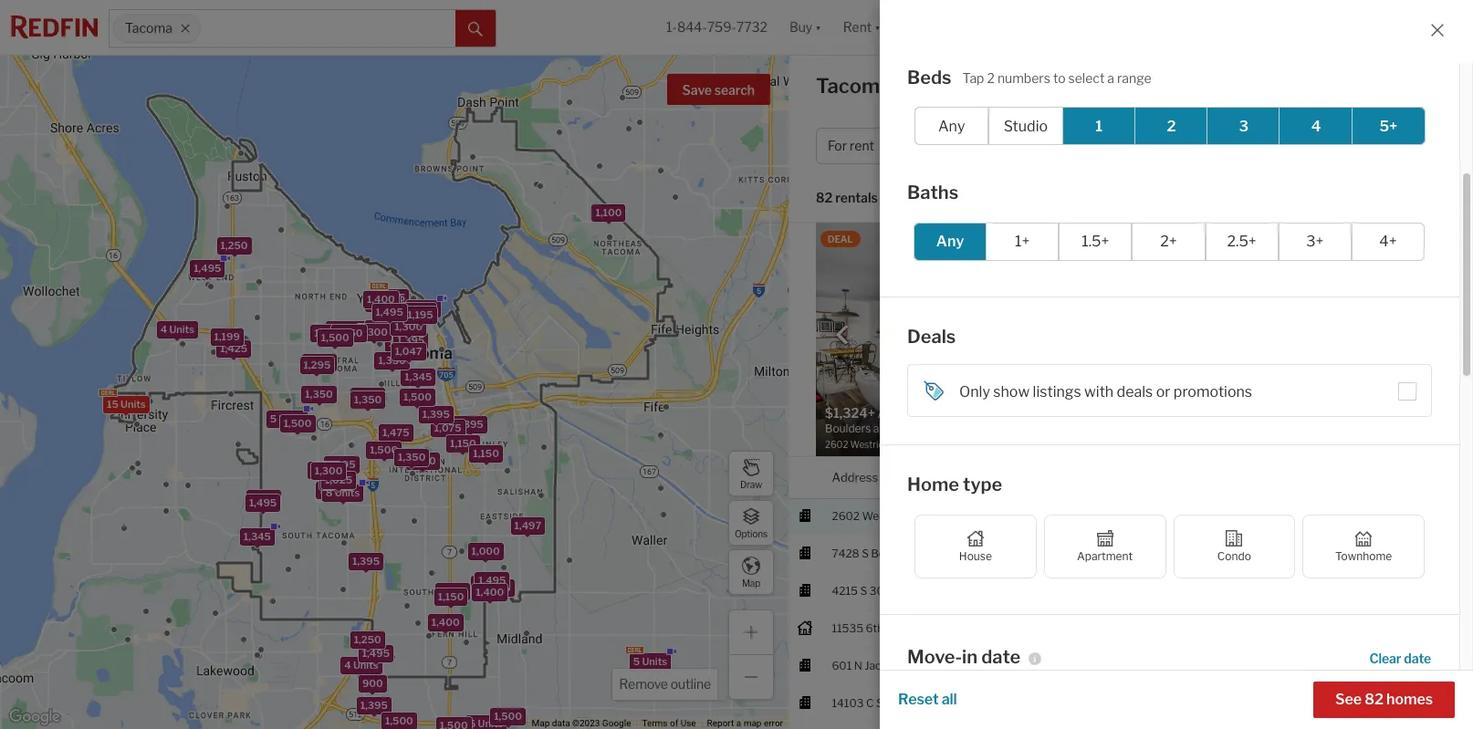 Task type: describe. For each thing, give the bounding box(es) containing it.
for
[[1016, 74, 1044, 98]]

map
[[744, 719, 762, 729]]

select
[[1069, 70, 1105, 86]]

save search button
[[667, 74, 771, 105]]

2+
[[1161, 233, 1178, 250]]

studio
[[1004, 117, 1048, 135]]

clear
[[1370, 651, 1402, 666]]

2 inside checkbox
[[1168, 117, 1177, 135]]

draw button
[[729, 451, 774, 497]]

1 vertical spatial home
[[908, 474, 960, 496]]

0 horizontal spatial type
[[963, 474, 1003, 496]]

only
[[960, 384, 991, 401]]

bell
[[872, 547, 891, 560]]

4215
[[832, 584, 858, 598]]

remove outline
[[620, 677, 711, 692]]

days for $1,495 /mo
[[1359, 547, 1383, 560]]

0 vertical spatial 1,345
[[405, 370, 432, 383]]

2602 westridge ave w tacoma
[[832, 509, 995, 523]]

:
[[927, 190, 930, 206]]

reset all button
[[899, 682, 958, 719]]

1,497
[[515, 519, 542, 532]]

beds
[[908, 66, 952, 88]]

0 vertical spatial option group
[[915, 107, 1426, 145]]

$1,324+ /mo
[[1045, 509, 1109, 523]]

14 days for $1,495 /mo
[[1345, 547, 1383, 560]]

days for $1,324+ /mo
[[1354, 509, 1378, 523]]

1,075
[[435, 422, 462, 435]]

$/sq. ft.
[[1146, 244, 1187, 258]]

3+ radio
[[1279, 222, 1352, 261]]

any for studio
[[939, 117, 966, 135]]

with
[[1085, 384, 1114, 401]]

/mo for $1,495 /mo
[[1081, 547, 1101, 560]]

— for $/sq. ft.
[[1257, 244, 1267, 258]]

previous button image
[[834, 326, 852, 344]]

1.5+
[[1082, 233, 1110, 250]]

photo of 2602 westridge ave w, tacoma, wa 98466 image
[[816, 223, 1132, 457]]

1-844-759-7732
[[667, 20, 768, 35]]

map button
[[729, 550, 774, 595]]

11535
[[832, 622, 864, 635]]

4+ radio
[[1352, 222, 1426, 261]]

3 for 3 units
[[330, 323, 337, 336]]

deals
[[908, 326, 956, 347]]

1-
[[667, 20, 678, 35]]

st for 7428 s bell st
[[893, 547, 904, 560]]

map for map
[[742, 578, 761, 589]]

favorite button image
[[1096, 227, 1127, 258]]

1,350 up 1,047
[[410, 303, 438, 315]]

2 vertical spatial st
[[877, 696, 888, 710]]

up to $1.5k
[[929, 138, 998, 154]]

s for 4215
[[861, 584, 868, 598]]

2 up townhome
[[1345, 509, 1351, 523]]

terms of use
[[642, 719, 696, 729]]

Select your move-in date text field
[[916, 698, 1408, 716]]

only show listings with deals or promotions
[[960, 384, 1253, 401]]

for rent button
[[816, 128, 910, 164]]

4 checkbox
[[1280, 107, 1354, 145]]

data
[[552, 719, 570, 729]]

2 right tap
[[988, 70, 995, 86]]

remove
[[620, 677, 668, 692]]

82 inside button
[[1365, 691, 1384, 709]]

in
[[963, 646, 978, 668]]

map region
[[0, 16, 924, 730]]

1,350 up '1,095'
[[354, 393, 382, 406]]

or
[[1157, 384, 1171, 401]]

1 horizontal spatial a
[[1108, 70, 1115, 86]]

1 vertical spatial 4
[[160, 324, 167, 336]]

1,025
[[325, 474, 353, 486]]

days right 26
[[1361, 696, 1385, 710]]

0+
[[1212, 138, 1228, 154]]

1+ for 1+ bd / 0+ ba
[[1170, 138, 1184, 154]]

844-
[[678, 20, 708, 35]]

date inside button
[[1405, 651, 1432, 666]]

0 vertical spatial 4 units
[[160, 324, 194, 336]]

14 days for $1,305+ /mo
[[1345, 659, 1383, 673]]

1 vertical spatial 4 units
[[344, 659, 379, 672]]

jackson
[[865, 659, 906, 673]]

1,149
[[311, 464, 337, 477]]

601 n jackson ave
[[832, 659, 928, 673]]

11535 6th ave e
[[832, 622, 915, 635]]

google
[[603, 719, 631, 729]]

year
[[1287, 244, 1310, 258]]

error
[[764, 719, 784, 729]]

use
[[681, 719, 696, 729]]

1,495 down 3 units
[[306, 356, 334, 369]]

hoa
[[1146, 293, 1170, 307]]

1 vertical spatial a
[[737, 719, 742, 729]]

2 vertical spatial s
[[890, 696, 897, 710]]

•
[[1379, 138, 1383, 154]]

save
[[683, 82, 712, 98]]

clear date button
[[1369, 642, 1433, 674]]

1 horizontal spatial 5 units
[[320, 484, 354, 496]]

7428
[[832, 547, 860, 560]]

2.5+ radio
[[1206, 222, 1279, 261]]

1+ radio
[[986, 222, 1060, 261]]

0 horizontal spatial 1,100
[[410, 455, 436, 468]]

1,195
[[408, 309, 433, 322]]

c
[[867, 696, 874, 710]]

days for $1,305+ /mo
[[1359, 659, 1383, 673]]

1,199
[[214, 331, 240, 344]]

tacoma right the w
[[954, 509, 995, 523]]

3 checkbox
[[1207, 107, 1282, 145]]

submit search image
[[468, 22, 483, 36]]

15
[[107, 398, 119, 411]]

Any radio
[[914, 222, 987, 261]]

home type inside button
[[1051, 138, 1116, 154]]

outline
[[671, 677, 711, 692]]

— for hoa
[[1257, 293, 1267, 307]]

show
[[994, 384, 1030, 401]]

2602
[[832, 509, 860, 523]]

map for map data ©2023 google
[[532, 719, 550, 729]]

/mo for $1,305+ /mo
[[1090, 659, 1110, 673]]

all
[[942, 691, 958, 709]]

1 vertical spatial 1,345
[[244, 531, 271, 544]]

Studio checkbox
[[989, 107, 1064, 145]]

2 vertical spatial 4
[[344, 659, 351, 672]]

see 82 homes button
[[1314, 682, 1456, 719]]

1 vertical spatial favorite this home image
[[1428, 654, 1450, 675]]

w
[[940, 509, 951, 523]]

remove up to $1.5k image
[[1007, 141, 1018, 152]]

condo
[[1218, 549, 1252, 563]]

2 inside button
[[1385, 138, 1393, 154]]

of
[[670, 719, 679, 729]]

5+ checkbox
[[1352, 107, 1426, 145]]

82 rentals
[[816, 190, 878, 206]]

rentals
[[836, 190, 878, 206]]

terms of use link
[[642, 719, 696, 729]]

filters
[[1340, 138, 1376, 154]]

address
[[832, 470, 879, 484]]

apartments
[[896, 74, 1012, 98]]

tacoma down 2602 westridge ave w tacoma
[[954, 547, 995, 560]]

1,495 left 1,195
[[376, 306, 403, 319]]

1 vertical spatial 5
[[320, 484, 327, 496]]

address button
[[832, 458, 879, 499]]

Townhome checkbox
[[1303, 515, 1426, 579]]

see
[[1336, 691, 1362, 709]]

1 horizontal spatial 1,100
[[596, 206, 622, 219]]

tacoma apartments for rent
[[816, 74, 1095, 98]]

apartment
[[1078, 549, 1134, 563]]

clear date
[[1370, 651, 1432, 666]]

14 for $1,305+ /mo
[[1345, 659, 1357, 673]]

1,225
[[484, 582, 511, 594]]

14 for $1,495 /mo
[[1345, 547, 1357, 560]]

1-844-759-7732 link
[[667, 20, 768, 35]]

2 vertical spatial 5
[[634, 655, 640, 668]]

4215 s 30th st
[[832, 584, 909, 598]]

option group for home type
[[915, 515, 1426, 579]]



Task type: vqa. For each thing, say whether or not it's contained in the screenshot.
the bottom 1+
yes



Task type: locate. For each thing, give the bounding box(es) containing it.
any inside "option"
[[939, 117, 966, 135]]

s for 7428
[[862, 547, 869, 560]]

location
[[954, 470, 1003, 484]]

$1,495 /mo
[[1045, 547, 1101, 560]]

1,100
[[596, 206, 622, 219], [410, 455, 436, 468]]

82 right 26
[[1365, 691, 1384, 709]]

1 vertical spatial st
[[898, 584, 909, 598]]

days up townhome
[[1354, 509, 1378, 523]]

0 horizontal spatial 5
[[270, 412, 277, 425]]

deal
[[828, 234, 854, 245]]

ave
[[918, 509, 938, 523], [887, 622, 906, 635], [909, 659, 928, 673]]

2
[[988, 70, 995, 86], [1168, 117, 1177, 135], [1385, 138, 1393, 154], [1345, 509, 1351, 523]]

0 vertical spatial 82
[[816, 190, 833, 206]]

up to $1.5k button
[[917, 128, 1032, 164]]

map data ©2023 google
[[532, 719, 631, 729]]

1 checkbox
[[1063, 107, 1137, 145]]

4+
[[1380, 233, 1398, 250]]

1 horizontal spatial 82
[[1365, 691, 1384, 709]]

promotions
[[1174, 384, 1253, 401]]

0 horizontal spatial 4
[[160, 324, 167, 336]]

home right remove up to $1.5k image at top right
[[1051, 138, 1087, 154]]

see 82 homes
[[1336, 691, 1434, 709]]

0 horizontal spatial 1,250
[[221, 239, 248, 252]]

sort
[[901, 190, 927, 206]]

home
[[1051, 138, 1087, 154], [908, 474, 960, 496]]

0 horizontal spatial map
[[532, 719, 550, 729]]

any down sort : recommended
[[937, 233, 965, 250]]

2 vertical spatial favorite this home image
[[1428, 691, 1450, 713]]

ave left e
[[887, 622, 906, 635]]

1
[[1096, 117, 1103, 135], [1162, 509, 1167, 523], [1213, 509, 1218, 523], [1162, 547, 1167, 560], [1213, 547, 1218, 560], [1162, 659, 1167, 673], [1213, 659, 1218, 673]]

a left map
[[737, 719, 742, 729]]

s right c
[[890, 696, 897, 710]]

2 days
[[1345, 509, 1378, 523]]

option group for baths
[[914, 222, 1426, 261]]

reset
[[899, 691, 939, 709]]

/mo for $1,324+ /mo
[[1089, 509, 1109, 523]]

tacoma down in
[[954, 696, 995, 710]]

/mo right $1,324+
[[1089, 509, 1109, 523]]

2 right •
[[1385, 138, 1393, 154]]

1 horizontal spatial 4 units
[[344, 659, 379, 672]]

1,000
[[472, 546, 500, 558]]

1,350
[[410, 303, 438, 315], [378, 354, 406, 367], [305, 388, 333, 400], [354, 393, 382, 406], [398, 451, 426, 464]]

1+ inside button
[[1170, 138, 1184, 154]]

location button
[[954, 458, 1003, 499]]

1,495 left 8
[[249, 496, 277, 509]]

1 horizontal spatial 1+
[[1170, 138, 1184, 154]]

14 days down 2 days
[[1345, 547, 1383, 560]]

2 14 days from the top
[[1345, 659, 1383, 673]]

/mo right $1,305+
[[1090, 659, 1110, 673]]

1,350 down the 1,475
[[398, 451, 426, 464]]

remove 1+ bd / 0+ ba image
[[1255, 141, 1266, 152]]

1 horizontal spatial home type
[[1051, 138, 1116, 154]]

$1,450+
[[1045, 584, 1090, 598]]

1 vertical spatial 5 units
[[320, 484, 354, 496]]

units
[[339, 323, 364, 336], [169, 324, 194, 336], [121, 398, 146, 411], [279, 412, 304, 425], [329, 484, 354, 496], [335, 487, 360, 499], [642, 655, 668, 668], [353, 659, 379, 672]]

remove tacoma image
[[180, 23, 191, 34]]

favorite button checkbox
[[1096, 227, 1127, 258]]

draw
[[741, 479, 763, 490]]

1 horizontal spatial 5
[[320, 484, 327, 496]]

favorite this home image
[[1144, 424, 1166, 446], [1428, 654, 1450, 675], [1428, 691, 1450, 713]]

1 vertical spatial 1+
[[1016, 233, 1030, 250]]

14 down 2 days
[[1345, 547, 1357, 560]]

map inside button
[[742, 578, 761, 589]]

0 horizontal spatial home type
[[908, 474, 1003, 496]]

home inside 'home type' button
[[1051, 138, 1087, 154]]

0 vertical spatial ave
[[918, 509, 938, 523]]

2+ radio
[[1133, 222, 1206, 261]]

1 vertical spatial 3
[[330, 323, 337, 336]]

0 horizontal spatial 3
[[330, 323, 337, 336]]

3 inside option
[[1240, 117, 1249, 135]]

1,450 up 1,047
[[405, 305, 433, 318]]

ave for westridge
[[918, 509, 938, 523]]

ave right jackson
[[909, 659, 928, 673]]

2.5+
[[1228, 233, 1257, 250]]

0 vertical spatial 1,100
[[596, 206, 622, 219]]

tacoma up for rent
[[816, 74, 892, 98]]

4 inside checkbox
[[1312, 117, 1322, 135]]

any
[[939, 117, 966, 135], [937, 233, 965, 250]]

bd
[[1187, 138, 1202, 154]]

1 horizontal spatial date
[[1405, 651, 1432, 666]]

0 vertical spatial a
[[1108, 70, 1115, 86]]

Apartment checkbox
[[1045, 515, 1167, 579]]

favorite this home image down clear date
[[1428, 691, 1450, 713]]

0 vertical spatial map
[[742, 578, 761, 589]]

1,047
[[395, 345, 422, 358]]

1,495 down 1,000
[[479, 574, 506, 587]]

0 vertical spatial 4
[[1312, 117, 1322, 135]]

1+ inside option
[[1016, 233, 1030, 250]]

deals
[[1117, 384, 1154, 401]]

601
[[832, 659, 852, 673]]

all filters • 2 button
[[1287, 128, 1405, 164]]

3 units
[[330, 323, 364, 336]]

House checkbox
[[915, 515, 1037, 579]]

7428 s bell st
[[832, 547, 904, 560]]

1 vertical spatial 14 days
[[1345, 659, 1383, 673]]

remove outline button
[[613, 669, 718, 700]]

0 horizontal spatial date
[[982, 646, 1021, 668]]

0 vertical spatial st
[[893, 547, 904, 560]]

None search field
[[201, 10, 456, 47]]

home type up the w
[[908, 474, 1003, 496]]

home type
[[1051, 138, 1116, 154], [908, 474, 1003, 496]]

tacoma
[[125, 20, 172, 36], [816, 74, 892, 98], [954, 509, 995, 523], [954, 547, 995, 560], [954, 659, 995, 673], [954, 696, 995, 710]]

numbers
[[998, 70, 1051, 86]]

©2023
[[573, 719, 600, 729]]

1+ for 1+
[[1016, 233, 1030, 250]]

0 horizontal spatial 82
[[816, 190, 833, 206]]

report
[[707, 719, 734, 729]]

1 horizontal spatial 3
[[1240, 117, 1249, 135]]

1 vertical spatial 1,450
[[335, 327, 363, 340]]

s
[[862, 547, 869, 560], [861, 584, 868, 598], [890, 696, 897, 710]]

0 vertical spatial 5 units
[[270, 412, 304, 425]]

a
[[1108, 70, 1115, 86], [737, 719, 742, 729]]

0 vertical spatial 5
[[270, 412, 277, 425]]

1 vertical spatial type
[[963, 474, 1003, 496]]

0 vertical spatial 1,450
[[405, 305, 433, 318]]

s left 30th
[[861, 584, 868, 598]]

1 horizontal spatial 1,345
[[405, 370, 432, 383]]

1 vertical spatial home type
[[908, 474, 1003, 496]]

1,495 up 1,199
[[194, 262, 221, 275]]

3 inside map region
[[330, 323, 337, 336]]

1 vertical spatial ave
[[887, 622, 906, 635]]

any inside option
[[937, 233, 965, 250]]

status
[[1287, 293, 1320, 307]]

1,495 up 900
[[362, 647, 390, 660]]

0 horizontal spatial 1,450
[[335, 327, 363, 340]]

for rent
[[828, 138, 875, 154]]

1 vertical spatial to
[[949, 138, 961, 154]]

2 vertical spatial 5 units
[[634, 655, 668, 668]]

0 vertical spatial 3
[[1240, 117, 1249, 135]]

14 days
[[1345, 547, 1383, 560], [1345, 659, 1383, 673]]

759-
[[708, 20, 737, 35]]

2 vertical spatial option group
[[915, 515, 1426, 579]]

8 units
[[326, 487, 360, 499]]

Condo checkbox
[[1174, 515, 1296, 579]]

home up the w
[[908, 474, 960, 496]]

1 vertical spatial 1,250
[[354, 634, 381, 647]]

0 horizontal spatial to
[[949, 138, 961, 154]]

2 horizontal spatial 5
[[634, 655, 640, 668]]

0 vertical spatial home
[[1051, 138, 1087, 154]]

/mo down $1,324+ /mo
[[1081, 547, 1101, 560]]

tacoma left remove tacoma image at top left
[[125, 20, 172, 36]]

2 14 from the top
[[1345, 659, 1357, 673]]

0 horizontal spatial home
[[908, 474, 960, 496]]

1 vertical spatial s
[[861, 584, 868, 598]]

$/sq.
[[1146, 244, 1172, 258]]

map down options
[[742, 578, 761, 589]]

1,350 left the 1,200
[[305, 388, 333, 400]]

2 up 1+ bd / 0+ ba
[[1168, 117, 1177, 135]]

4 units up 900
[[344, 659, 379, 672]]

type up house checkbox
[[963, 474, 1003, 496]]

a left range on the right of the page
[[1108, 70, 1115, 86]]

2 horizontal spatial 4
[[1312, 117, 1322, 135]]

6th
[[866, 622, 884, 635]]

1 vertical spatial 82
[[1365, 691, 1384, 709]]

15 units
[[107, 398, 146, 411]]

0 vertical spatial 1,250
[[221, 239, 248, 252]]

option group
[[915, 107, 1426, 145], [914, 222, 1426, 261], [915, 515, 1426, 579]]

1 vertical spatial any
[[937, 233, 965, 250]]

Any checkbox
[[915, 107, 989, 145]]

2 vertical spatial ave
[[909, 659, 928, 673]]

82 left rentals
[[816, 190, 833, 206]]

1+ down the recommended button
[[1016, 233, 1030, 250]]

0 vertical spatial to
[[1054, 70, 1066, 86]]

82
[[816, 190, 833, 206], [1365, 691, 1384, 709]]

st right 30th
[[898, 584, 909, 598]]

1 vertical spatial option group
[[914, 222, 1426, 261]]

tap 2 numbers to select a range
[[963, 70, 1152, 86]]

homes
[[1387, 691, 1434, 709]]

listings
[[1033, 384, 1082, 401]]

— for year built
[[1398, 244, 1408, 258]]

0 vertical spatial 1+
[[1170, 138, 1184, 154]]

tacoma up all
[[954, 659, 995, 673]]

0 vertical spatial /mo
[[1089, 509, 1109, 523]]

any for 1+
[[937, 233, 965, 250]]

1 horizontal spatial 4
[[344, 659, 351, 672]]

option group containing house
[[915, 515, 1426, 579]]

to right up
[[949, 138, 961, 154]]

1+ left the bd
[[1170, 138, 1184, 154]]

move-in date
[[908, 646, 1021, 668]]

reset all
[[899, 691, 958, 709]]

type down rent
[[1090, 138, 1116, 154]]

n
[[855, 659, 863, 673]]

0 vertical spatial type
[[1090, 138, 1116, 154]]

0 horizontal spatial 5 units
[[270, 412, 304, 425]]

date right clear
[[1405, 651, 1432, 666]]

recommended
[[933, 190, 1026, 206]]

1+ bd / 0+ ba button
[[1158, 128, 1280, 164]]

save search
[[683, 82, 755, 98]]

3
[[1240, 117, 1249, 135], [330, 323, 337, 336]]

google image
[[5, 706, 65, 730]]

search
[[715, 82, 755, 98]]

0 vertical spatial any
[[939, 117, 966, 135]]

1 horizontal spatial type
[[1090, 138, 1116, 154]]

1,350 up the 1,200
[[378, 354, 406, 367]]

0 vertical spatial 14 days
[[1345, 547, 1383, 560]]

favorite this home image up homes
[[1428, 654, 1450, 675]]

1 vertical spatial map
[[532, 719, 550, 729]]

$1,324+
[[1045, 509, 1086, 523]]

ave for 6th
[[887, 622, 906, 635]]

x-out this home image
[[1181, 424, 1203, 446]]

14 up see
[[1345, 659, 1357, 673]]

1 vertical spatial 14
[[1345, 659, 1357, 673]]

2 horizontal spatial 5 units
[[634, 655, 668, 668]]

1 14 from the top
[[1345, 547, 1357, 560]]

to inside button
[[949, 138, 961, 154]]

1,095
[[328, 459, 356, 471]]

type inside button
[[1090, 138, 1116, 154]]

1 inside 1 checkbox
[[1096, 117, 1103, 135]]

st right c
[[877, 696, 888, 710]]

3 for 3
[[1240, 117, 1249, 135]]

5
[[270, 412, 277, 425], [320, 484, 327, 496], [634, 655, 640, 668]]

0 horizontal spatial 1+
[[1016, 233, 1030, 250]]

map left data
[[532, 719, 550, 729]]

1 horizontal spatial to
[[1054, 70, 1066, 86]]

26
[[1345, 696, 1359, 710]]

4
[[1312, 117, 1322, 135], [160, 324, 167, 336], [344, 659, 351, 672]]

0 horizontal spatial a
[[737, 719, 742, 729]]

1,150
[[389, 337, 415, 350], [450, 437, 476, 450], [473, 448, 499, 461], [475, 578, 501, 591], [438, 591, 464, 603]]

3+
[[1307, 233, 1325, 250]]

date
[[982, 646, 1021, 668], [1405, 651, 1432, 666]]

days down 2 days
[[1359, 547, 1383, 560]]

0 horizontal spatial 4 units
[[160, 324, 194, 336]]

1,495 left 1,225
[[439, 586, 467, 599]]

$1.5k
[[964, 138, 998, 154]]

1 vertical spatial 1,100
[[410, 455, 436, 468]]

st right bell
[[893, 547, 904, 560]]

8
[[326, 487, 333, 499]]

st for 4215 s 30th st
[[898, 584, 909, 598]]

1+ bd / 0+ ba
[[1170, 138, 1246, 154]]

days up see 82 homes
[[1359, 659, 1383, 673]]

0 vertical spatial home type
[[1051, 138, 1116, 154]]

house
[[960, 549, 993, 563]]

type
[[1090, 138, 1116, 154], [963, 474, 1003, 496]]

st
[[893, 547, 904, 560], [898, 584, 909, 598], [877, 696, 888, 710]]

any up up to $1.5k
[[939, 117, 966, 135]]

0 vertical spatial 14
[[1345, 547, 1357, 560]]

0 horizontal spatial 1,345
[[244, 531, 271, 544]]

rent
[[850, 138, 875, 154]]

all
[[1321, 138, 1337, 154]]

to left select
[[1054, 70, 1066, 86]]

1 14 days from the top
[[1345, 547, 1383, 560]]

favorite this home image left x-out this home image at the right
[[1144, 424, 1166, 446]]

to
[[1054, 70, 1066, 86], [949, 138, 961, 154]]

4 units left 1,199
[[160, 324, 194, 336]]

1 vertical spatial /mo
[[1081, 547, 1101, 560]]

$1,305+
[[1045, 659, 1087, 673]]

1 horizontal spatial map
[[742, 578, 761, 589]]

14 days up see
[[1345, 659, 1383, 673]]

7732
[[737, 20, 768, 35]]

0 vertical spatial s
[[862, 547, 869, 560]]

1 horizontal spatial 1,450
[[405, 305, 433, 318]]

0 vertical spatial favorite this home image
[[1144, 424, 1166, 446]]

1,450 up the 1,200
[[335, 327, 363, 340]]

1 horizontal spatial 1,250
[[354, 634, 381, 647]]

date right in
[[982, 646, 1021, 668]]

2 checkbox
[[1135, 107, 1209, 145]]

1 horizontal spatial home
[[1051, 138, 1087, 154]]

home type down rent
[[1051, 138, 1116, 154]]

s left bell
[[862, 547, 869, 560]]

2 vertical spatial /mo
[[1090, 659, 1110, 673]]

ave left the w
[[918, 509, 938, 523]]

1.5+ radio
[[1060, 222, 1133, 261]]



